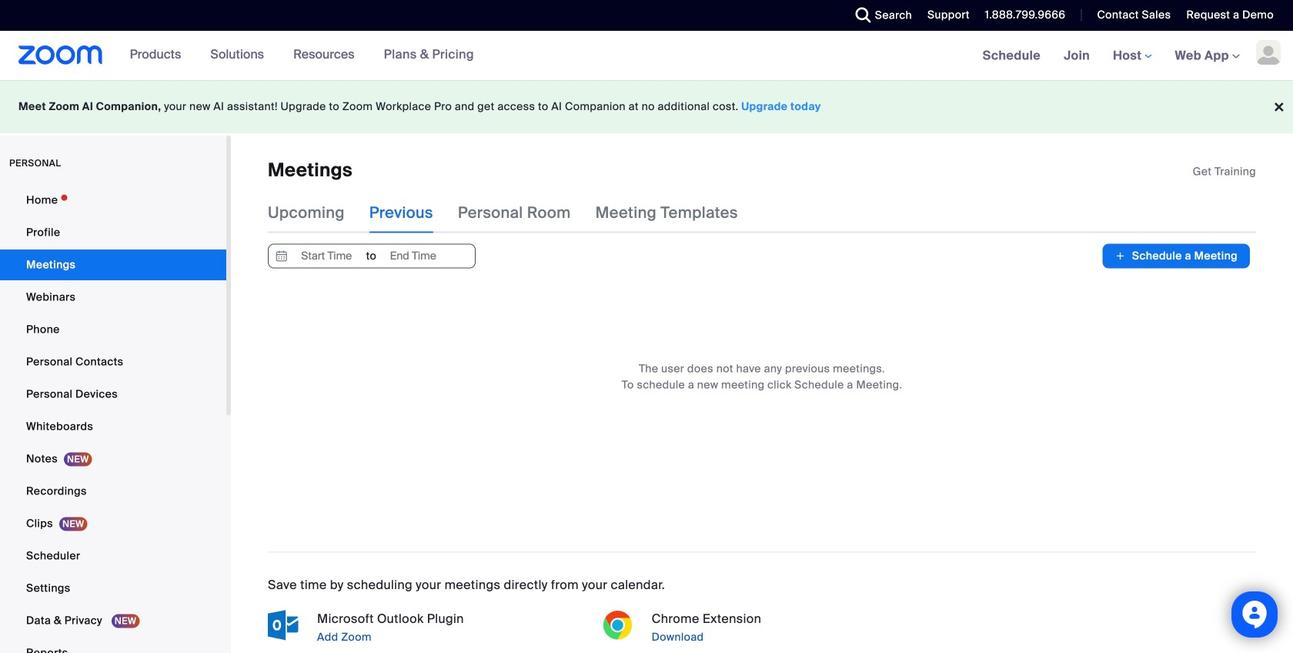 Task type: vqa. For each thing, say whether or not it's contained in the screenshot.
product information navigation
yes



Task type: locate. For each thing, give the bounding box(es) containing it.
banner
[[0, 31, 1294, 81]]

meetings navigation
[[972, 31, 1294, 81]]

Date Range Picker End field
[[378, 244, 449, 268]]

application
[[1194, 164, 1257, 179]]

footer
[[0, 80, 1294, 133]]

tabs of meeting tab list
[[268, 193, 763, 233]]

profile picture image
[[1257, 40, 1282, 65]]



Task type: describe. For each thing, give the bounding box(es) containing it.
product information navigation
[[118, 31, 486, 80]]

Date Range Picker Start field
[[291, 244, 362, 268]]

date image
[[273, 244, 291, 268]]

personal menu menu
[[0, 185, 226, 653]]

zoom logo image
[[18, 45, 103, 65]]

add image
[[1116, 248, 1127, 264]]



